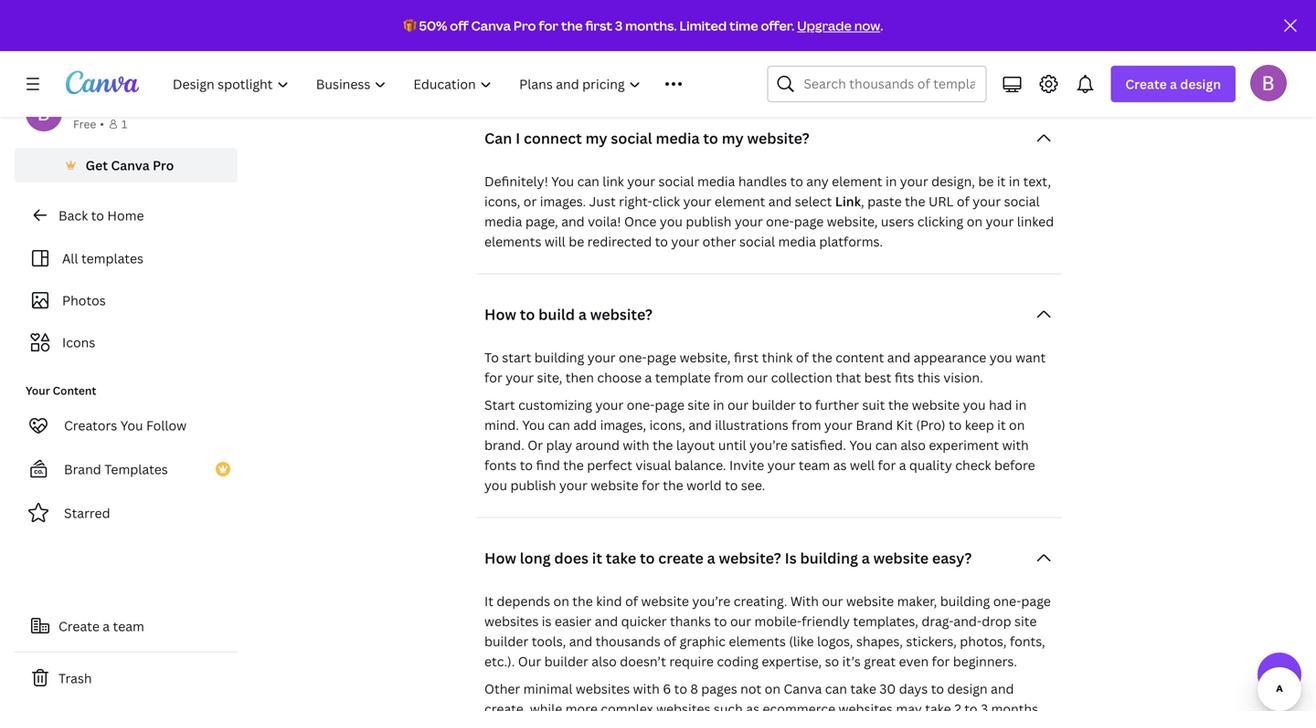 Task type: locate. For each thing, give the bounding box(es) containing it.
,
[[861, 193, 864, 210]]

1 vertical spatial first
[[734, 349, 759, 366]]

all templates
[[62, 250, 143, 267]]

with inside other minimal websites with 6 to 8 pages not on canva can take 30 days to design and create, while more complex websites such as ecommerce websites may take 2 to 3 months
[[633, 681, 660, 698]]

0 horizontal spatial mind.
[[484, 417, 519, 434]]

a inside start customizing your one-page site in our builder to further suit the website you had in mind. you can add images, icons, and illustrations from your brand kit (pro) to keep it on brand. or play around with the layout until you're satisfied. you can also experiment with fonts to find the perfect visual balance. invite your team as well for a quality check before you publish your website for the world to see.
[[899, 457, 906, 474]]

2 vertical spatial building
[[940, 593, 990, 610]]

you up or
[[522, 417, 545, 434]]

not down the password-
[[542, 57, 563, 74]]

and down handles
[[768, 193, 792, 210]]

not up such
[[740, 681, 761, 698]]

1 vertical spatial design
[[947, 681, 988, 698]]

voila!
[[588, 213, 621, 230]]

mind. down start
[[484, 417, 519, 434]]

clicking
[[917, 213, 964, 230]]

media
[[656, 128, 700, 148], [697, 173, 735, 190], [484, 213, 522, 230], [778, 233, 816, 250]]

first inside to start building your one-page website, first think of the content and appearance you want for your site, then choose a template from our collection that best fits this vision.
[[734, 349, 759, 366]]

of inside to start building your one-page website, first think of the content and appearance you want for your site, then choose a template from our collection that best fits this vision.
[[796, 349, 809, 366]]

create inside dropdown button
[[1125, 75, 1167, 93]]

to inside ", paste the url of your social media page, and voila! once you publish your one-page website, users clicking on your linked elements will be redirected to your other social media platforms."
[[655, 233, 668, 250]]

your down 'find'
[[559, 477, 587, 494]]

0 vertical spatial site
[[688, 397, 710, 414]]

0 vertical spatial as
[[833, 457, 847, 474]]

you're inside start customizing your one-page site in our builder to further suit the website you had in mind. you can add images, icons, and illustrations from your brand kit (pro) to keep it on brand. or play around with the layout until you're satisfied. you can also experiment with fonts to find the perfect visual balance. invite your team as well for a quality check before you publish your website for the world to see.
[[749, 437, 788, 454]]

0 vertical spatial perfect
[[761, 36, 807, 54]]

your up the 'choose' in the left bottom of the page
[[587, 349, 616, 366]]

does
[[554, 549, 589, 568]]

2 horizontal spatial canva
[[784, 681, 822, 698]]

as
[[833, 457, 847, 474], [746, 701, 759, 712]]

be inside definitely! you can link your social media handles to any element in your design, be it in text, icons, or images. just right-click your element and select
[[978, 173, 994, 190]]

0 horizontal spatial pro
[[153, 157, 174, 174]]

1 horizontal spatial builder
[[544, 653, 588, 671]]

to up 'experiment'
[[949, 417, 962, 434]]

create
[[658, 549, 704, 568]]

and down beginners.
[[991, 681, 1014, 698]]

design inside dropdown button
[[1180, 75, 1221, 93]]

also inside it depends on the kind of website you're creating. with our website maker, building one-page websites is easier and quicker thanks to our mobile-friendly templates, drag-and-drop site builder tools, and thousands of graphic elements (like logos, shapes, stickers, photos, fonts, etc.). our builder also doesn't require coding expertise, so it's great even for beginners.
[[592, 653, 617, 671]]

0 horizontal spatial website,
[[680, 349, 731, 366]]

top level navigation element
[[161, 66, 723, 102], [161, 66, 723, 102]]

keep
[[965, 417, 994, 434]]

1 vertical spatial site
[[1014, 613, 1037, 631]]

1 horizontal spatial 3
[[981, 701, 988, 712]]

a inside to start building your one-page website, first think of the content and appearance you want for your site, then choose a template from our collection that best fits this vision.
[[645, 369, 652, 386]]

you down click
[[660, 213, 683, 230]]

creating.
[[734, 593, 787, 610]]

kit
[[896, 417, 913, 434]]

brand.
[[484, 437, 524, 454]]

create
[[1125, 75, 1167, 93], [58, 618, 100, 636]]

one- up images,
[[627, 397, 655, 414]]

1 vertical spatial team
[[113, 618, 144, 636]]

social inside dropdown button
[[611, 128, 652, 148]]

to
[[484, 349, 499, 366]]

my right the connect
[[585, 128, 607, 148]]

it right does
[[592, 549, 602, 568]]

1 vertical spatial perfect
[[587, 457, 632, 474]]

50%
[[419, 17, 447, 34]]

1 how from the top
[[484, 305, 516, 324]]

can inside our one-page websites are built with security in mind. you can even publish your website with password-protection for added privacy, perfect for internal communications or websites not ready for public launch just yet.
[[844, 16, 866, 34]]

0 horizontal spatial first
[[585, 17, 612, 34]]

with up the added
[[683, 16, 710, 34]]

or right communications
[[988, 36, 1001, 54]]

in up illustrations
[[713, 397, 724, 414]]

to inside definitely! you can link your social media handles to any element in your design, be it in text, icons, or images. just right-click your element and select
[[790, 173, 803, 190]]

website? inside dropdown button
[[747, 128, 809, 148]]

templates,
[[853, 613, 918, 631]]

one- up the password-
[[511, 16, 539, 34]]

trash link
[[15, 661, 238, 697]]

our right off
[[484, 16, 508, 34]]

from inside start customizing your one-page site in our builder to further suit the website you had in mind. you can add images, icons, and illustrations from your brand kit (pro) to keep it on brand. or play around with the layout until you're satisfied. you can also experiment with fonts to find the perfect visual balance. invite your team as well for a quality check before you publish your website for the world to see.
[[792, 417, 821, 434]]

etc.).
[[484, 653, 515, 671]]

0 vertical spatial also
[[901, 437, 926, 454]]

follow
[[146, 417, 187, 435]]

0 vertical spatial building
[[534, 349, 584, 366]]

1 horizontal spatial my
[[722, 128, 744, 148]]

and up fits
[[887, 349, 910, 366]]

it inside start customizing your one-page site in our builder to further suit the website you had in mind. you can add images, icons, and illustrations from your brand kit (pro) to keep it on brand. or play around with the layout until you're satisfied. you can also experiment with fonts to find the perfect visual balance. invite your team as well for a quality check before you publish your website for the world to see.
[[997, 417, 1006, 434]]

publish up other
[[686, 213, 731, 230]]

friendly
[[802, 613, 850, 631]]

start
[[484, 397, 515, 414]]

0 horizontal spatial design
[[947, 681, 988, 698]]

on up easier
[[553, 593, 569, 610]]

my up handles
[[722, 128, 744, 148]]

upgrade
[[797, 17, 852, 34]]

take up kind
[[606, 549, 636, 568]]

1 horizontal spatial take
[[850, 681, 876, 698]]

1 vertical spatial even
[[899, 653, 929, 671]]

0 horizontal spatial builder
[[484, 633, 528, 651]]

1 vertical spatial publish
[[686, 213, 731, 230]]

you inside our one-page websites are built with security in mind. you can even publish your website with password-protection for added privacy, perfect for internal communications or websites not ready for public launch just yet.
[[818, 16, 841, 34]]

1 horizontal spatial publish
[[686, 213, 731, 230]]

2 vertical spatial builder
[[544, 653, 588, 671]]

mind. inside our one-page websites are built with security in mind. you can even publish your website with password-protection for added privacy, perfect for internal communications or websites not ready for public launch just yet.
[[781, 16, 815, 34]]

templates
[[104, 461, 168, 478]]

pro inside button
[[153, 157, 174, 174]]

1 horizontal spatial brand
[[856, 417, 893, 434]]

our inside to start building your one-page website, first think of the content and appearance you want for your site, then choose a template from our collection that best fits this vision.
[[747, 369, 768, 386]]

1 vertical spatial you're
[[692, 593, 730, 610]]

time
[[729, 17, 758, 34]]

1 horizontal spatial also
[[901, 437, 926, 454]]

1 vertical spatial website?
[[590, 305, 653, 324]]

1 vertical spatial website,
[[680, 349, 731, 366]]

get canva pro button
[[15, 148, 238, 183]]

1 vertical spatial builder
[[484, 633, 528, 651]]

your up right-
[[627, 173, 655, 190]]

element
[[832, 173, 882, 190], [715, 193, 765, 210]]

1 horizontal spatial create
[[1125, 75, 1167, 93]]

1 vertical spatial pro
[[153, 157, 174, 174]]

for down stickers,
[[932, 653, 950, 671]]

and
[[768, 193, 792, 210], [561, 213, 585, 230], [887, 349, 910, 366], [688, 417, 712, 434], [595, 613, 618, 631], [569, 633, 592, 651], [991, 681, 1014, 698]]

2 horizontal spatial builder
[[752, 397, 796, 414]]

0 vertical spatial brand
[[856, 417, 893, 434]]

canva up ecommerce
[[784, 681, 822, 698]]

you left want
[[989, 349, 1012, 366]]

1 vertical spatial from
[[792, 417, 821, 434]]

None search field
[[767, 66, 986, 102]]

building inside it depends on the kind of website you're creating. with our website maker, building one-page websites is easier and quicker thanks to our mobile-friendly templates, drag-and-drop site builder tools, and thousands of graphic elements (like logos, shapes, stickers, photos, fonts, etc.). our builder also doesn't require coding expertise, so it's great even for beginners.
[[940, 593, 990, 610]]

0 vertical spatial mind.
[[781, 16, 815, 34]]

take left 2
[[925, 701, 951, 712]]

our down tools,
[[518, 653, 541, 671]]

1 vertical spatial elements
[[729, 633, 786, 651]]

3 inside other minimal websites with 6 to 8 pages not on canva can take 30 days to design and create, while more complex websites such as ecommerce websites may take 2 to 3 months
[[981, 701, 988, 712]]

your right invite
[[767, 457, 796, 474]]

templates
[[81, 250, 143, 267]]

1 horizontal spatial our
[[518, 653, 541, 671]]

it's
[[842, 653, 861, 671]]

1 horizontal spatial mind.
[[781, 16, 815, 34]]

off
[[450, 17, 469, 34]]

website, inside ", paste the url of your social media page, and voila! once you publish your one-page website, users clicking on your linked elements will be redirected to your other social media platforms."
[[827, 213, 878, 230]]

1 horizontal spatial website,
[[827, 213, 878, 230]]

for down the to
[[484, 369, 502, 386]]

first up protection on the top of page
[[585, 17, 612, 34]]

customizing
[[518, 397, 592, 414]]

and-
[[954, 613, 982, 631]]

and inside to start building your one-page website, first think of the content and appearance you want for your site, then choose a template from our collection that best fits this vision.
[[887, 349, 910, 366]]

team up "trash" link
[[113, 618, 144, 636]]

you up images.
[[551, 173, 574, 190]]

1 horizontal spatial team
[[799, 457, 830, 474]]

0 vertical spatial publish
[[902, 16, 948, 34]]

on down had
[[1009, 417, 1025, 434]]

1 vertical spatial element
[[715, 193, 765, 210]]

1 vertical spatial as
[[746, 701, 759, 712]]

1 vertical spatial also
[[592, 653, 617, 671]]

page inside our one-page websites are built with security in mind. you can even publish your website with password-protection for added privacy, perfect for internal communications or websites not ready for public launch just yet.
[[539, 16, 568, 34]]

you're down illustrations
[[749, 437, 788, 454]]

create a design button
[[1111, 66, 1236, 102]]

0 vertical spatial team
[[799, 457, 830, 474]]

photos
[[62, 292, 106, 309]]

0 vertical spatial website?
[[747, 128, 809, 148]]

0 vertical spatial you're
[[749, 437, 788, 454]]

1 vertical spatial building
[[800, 549, 858, 568]]

0 vertical spatial elements
[[484, 233, 541, 250]]

and down images.
[[561, 213, 585, 230]]

it depends on the kind of website you're creating. with our website maker, building one-page websites is easier and quicker thanks to our mobile-friendly templates, drag-and-drop site builder tools, and thousands of graphic elements (like logos, shapes, stickers, photos, fonts, etc.). our builder also doesn't require coding expertise, so it's great even for beginners.
[[484, 593, 1051, 671]]

(like
[[789, 633, 814, 651]]

website, up platforms.
[[827, 213, 878, 230]]

it
[[484, 593, 493, 610]]

with
[[683, 16, 710, 34], [484, 36, 511, 54], [623, 437, 649, 454], [1002, 437, 1029, 454], [633, 681, 660, 698]]

be right will
[[569, 233, 584, 250]]

website? for to
[[747, 128, 809, 148]]

0 horizontal spatial from
[[714, 369, 744, 386]]

elements down page,
[[484, 233, 541, 250]]

to inside dropdown button
[[703, 128, 718, 148]]

maker,
[[897, 593, 937, 610]]

for down visual
[[642, 477, 660, 494]]

1 vertical spatial or
[[523, 193, 537, 210]]

0 horizontal spatial canva
[[111, 157, 150, 174]]

publish inside ", paste the url of your social media page, and voila! once you publish your one-page website, users clicking on your linked elements will be redirected to your other social media platforms."
[[686, 213, 731, 230]]

as inside other minimal websites with 6 to 8 pages not on canva can take 30 days to design and create, while more complex websites such as ecommerce websites may take 2 to 3 months
[[746, 701, 759, 712]]

one- inside start customizing your one-page site in our builder to further suit the website you had in mind. you can add images, icons, and illustrations from your brand kit (pro) to keep it on brand. or play around with the layout until you're satisfied. you can also experiment with fonts to find the perfect visual balance. invite your team as well for a quality check before you publish your website for the world to see.
[[627, 397, 655, 414]]

take left 30 in the right of the page
[[850, 681, 876, 698]]

and inside ", paste the url of your social media page, and voila! once you publish your one-page website, users clicking on your linked elements will be redirected to your other social media platforms."
[[561, 213, 585, 230]]

perfect inside our one-page websites are built with security in mind. you can even publish your website with password-protection for added privacy, perfect for internal communications or websites not ready for public launch just yet.
[[761, 36, 807, 54]]

other minimal websites with 6 to 8 pages not on canva can take 30 days to design and create, while more complex websites such as ecommerce websites may take 2 to 3 months
[[484, 681, 1041, 712]]

0 vertical spatial our
[[484, 16, 508, 34]]

media inside dropdown button
[[656, 128, 700, 148]]

be
[[978, 173, 994, 190], [569, 233, 584, 250]]

long
[[520, 549, 551, 568]]

1 vertical spatial icons,
[[649, 417, 685, 434]]

free
[[73, 117, 96, 132]]

1 horizontal spatial be
[[978, 173, 994, 190]]

you up well
[[849, 437, 872, 454]]

3
[[615, 17, 623, 34], [981, 701, 988, 712]]

you up internal
[[818, 16, 841, 34]]

0 vertical spatial create
[[1125, 75, 1167, 93]]

with down images,
[[623, 437, 649, 454]]

publish for even
[[902, 16, 948, 34]]

pro up back to home link
[[153, 157, 174, 174]]

1 vertical spatial 3
[[981, 701, 988, 712]]

0 vertical spatial 3
[[615, 17, 623, 34]]

1 horizontal spatial icons,
[[649, 417, 685, 434]]

1 horizontal spatial design
[[1180, 75, 1221, 93]]

canva right off
[[471, 17, 511, 34]]

the up collection
[[812, 349, 832, 366]]

users
[[881, 213, 914, 230]]

one- up the 'choose' in the left bottom of the page
[[619, 349, 647, 366]]

our inside it depends on the kind of website you're creating. with our website maker, building one-page websites is easier and quicker thanks to our mobile-friendly templates, drag-and-drop site builder tools, and thousands of graphic elements (like logos, shapes, stickers, photos, fonts, etc.). our builder also doesn't require coding expertise, so it's great even for beginners.
[[518, 653, 541, 671]]

for right well
[[878, 457, 896, 474]]

on inside start customizing your one-page site in our builder to further suit the website you had in mind. you can add images, icons, and illustrations from your brand kit (pro) to keep it on brand. or play around with the layout until you're satisfied. you can also experiment with fonts to find the perfect visual balance. invite your team as well for a quality check before you publish your website for the world to see.
[[1009, 417, 1025, 434]]

0 vertical spatial element
[[832, 173, 882, 190]]

1 horizontal spatial element
[[832, 173, 882, 190]]

2 how from the top
[[484, 549, 516, 568]]

can up play
[[548, 417, 570, 434]]

0 horizontal spatial create
[[58, 618, 100, 636]]

create a team
[[58, 618, 144, 636]]

be inside ", paste the url of your social media page, and voila! once you publish your one-page website, users clicking on your linked elements will be redirected to your other social media platforms."
[[569, 233, 584, 250]]

building right is
[[800, 549, 858, 568]]

first for think
[[734, 349, 759, 366]]

to up graphic
[[714, 613, 727, 631]]

our up illustrations
[[727, 397, 749, 414]]

how up the to
[[484, 305, 516, 324]]

as inside start customizing your one-page site in our builder to further suit the website you had in mind. you can add images, icons, and illustrations from your brand kit (pro) to keep it on brand. or play around with the layout until you're satisfied. you can also experiment with fonts to find the perfect visual balance. invite your team as well for a quality check before you publish your website for the world to see.
[[833, 457, 847, 474]]

1 vertical spatial canva
[[111, 157, 150, 174]]

1 vertical spatial be
[[569, 233, 584, 250]]

social up linked
[[1004, 193, 1040, 210]]

graphic
[[680, 633, 726, 651]]

website down around
[[591, 477, 638, 494]]

0 vertical spatial it
[[997, 173, 1006, 190]]

0 horizontal spatial also
[[592, 653, 617, 671]]

2 vertical spatial publish
[[510, 477, 556, 494]]

create inside button
[[58, 618, 100, 636]]

1 vertical spatial our
[[518, 653, 541, 671]]

as left well
[[833, 457, 847, 474]]

create for create a team
[[58, 618, 100, 636]]

0 horizontal spatial site
[[688, 397, 710, 414]]

building
[[534, 349, 584, 366], [800, 549, 858, 568], [940, 593, 990, 610]]

on right clicking
[[967, 213, 982, 230]]

0 vertical spatial not
[[542, 57, 563, 74]]

0 horizontal spatial or
[[523, 193, 537, 210]]

you're
[[749, 437, 788, 454], [692, 593, 730, 610]]

or inside definitely! you can link your social media handles to any element in your design, be it in text, icons, or images. just right-click your element and select
[[523, 193, 537, 210]]

2 vertical spatial canva
[[784, 681, 822, 698]]

it inside dropdown button
[[592, 549, 602, 568]]

first left think
[[734, 349, 759, 366]]

to left 'any'
[[790, 173, 803, 190]]

great
[[864, 653, 896, 671]]

websites down depends
[[484, 613, 539, 631]]

0 vertical spatial or
[[988, 36, 1001, 54]]

2 my from the left
[[722, 128, 744, 148]]

the inside to start building your one-page website, first think of the content and appearance you want for your site, then choose a template from our collection that best fits this vision.
[[812, 349, 832, 366]]

0 horizontal spatial brand
[[64, 461, 101, 478]]

layout
[[676, 437, 715, 454]]

create,
[[484, 701, 527, 712]]

for inside to start building your one-page website, first think of the content and appearance you want for your site, then choose a template from our collection that best fits this vision.
[[484, 369, 502, 386]]

publish inside our one-page websites are built with security in mind. you can even publish your website with password-protection for added privacy, perfect for internal communications or websites not ready for public launch just yet.
[[902, 16, 948, 34]]

even inside our one-page websites are built with security in mind. you can even publish your website with password-protection for added privacy, perfect for internal communications or websites not ready for public launch just yet.
[[870, 16, 899, 34]]

can up internal
[[844, 16, 866, 34]]

our inside our one-page websites are built with security in mind. you can even publish your website with password-protection for added privacy, perfect for internal communications or websites not ready for public launch just yet.
[[484, 16, 508, 34]]

had
[[989, 397, 1012, 414]]

element up ,
[[832, 173, 882, 190]]

1 horizontal spatial or
[[988, 36, 1001, 54]]

0 horizontal spatial as
[[746, 701, 759, 712]]

social up click
[[658, 173, 694, 190]]

can up just
[[577, 173, 599, 190]]

you're inside it depends on the kind of website you're creating. with our website maker, building one-page websites is easier and quicker thanks to our mobile-friendly templates, drag-and-drop site builder tools, and thousands of graphic elements (like logos, shapes, stickers, photos, fonts, etc.). our builder also doesn't require coding expertise, so it's great even for beginners.
[[692, 593, 730, 610]]

social
[[611, 128, 652, 148], [658, 173, 694, 190], [1004, 193, 1040, 210], [739, 233, 775, 250]]

from inside to start building your one-page website, first think of the content and appearance you want for your site, then choose a template from our collection that best fits this vision.
[[714, 369, 744, 386]]

website? for create
[[719, 549, 781, 568]]

websites
[[571, 16, 626, 34], [484, 57, 539, 74], [484, 613, 539, 631], [576, 681, 630, 698], [656, 701, 710, 712], [839, 701, 893, 712]]

images,
[[600, 417, 646, 434]]

our
[[484, 16, 508, 34], [518, 653, 541, 671]]

0 horizontal spatial elements
[[484, 233, 541, 250]]

our one-page websites are built with security in mind. you can even publish your website with password-protection for added privacy, perfect for internal communications or websites not ready for public launch just yet.
[[484, 16, 1031, 74]]

security
[[713, 16, 763, 34]]

want
[[1015, 349, 1046, 366]]

to left build
[[520, 305, 535, 324]]

start
[[502, 349, 531, 366]]

0 horizontal spatial you're
[[692, 593, 730, 610]]

before
[[994, 457, 1035, 474]]

site up fonts,
[[1014, 613, 1037, 631]]

design up 2
[[947, 681, 988, 698]]

password-
[[514, 36, 578, 54]]

0 vertical spatial design
[[1180, 75, 1221, 93]]

publish
[[902, 16, 948, 34], [686, 213, 731, 230], [510, 477, 556, 494]]

media left handles
[[697, 173, 735, 190]]

media inside definitely! you can link your social media handles to any element in your design, be it in text, icons, or images. just right-click your element and select
[[697, 173, 735, 190]]

is
[[785, 549, 797, 568]]

collection
[[771, 369, 832, 386]]

the up easier
[[572, 593, 593, 610]]

canva right get
[[111, 157, 150, 174]]

building up the and- at the bottom
[[940, 593, 990, 610]]

1 vertical spatial brand
[[64, 461, 101, 478]]

social right other
[[739, 233, 775, 250]]

just
[[589, 193, 616, 210]]

your up images,
[[595, 397, 624, 414]]

1 horizontal spatial from
[[792, 417, 821, 434]]

depends
[[497, 593, 550, 610]]

now
[[854, 17, 880, 34]]

1 vertical spatial how
[[484, 549, 516, 568]]

publish up communications
[[902, 16, 948, 34]]

0 vertical spatial be
[[978, 173, 994, 190]]

page up fonts,
[[1021, 593, 1051, 610]]

1 horizontal spatial you're
[[749, 437, 788, 454]]

2 vertical spatial it
[[592, 549, 602, 568]]

visual
[[635, 457, 671, 474]]

perfect
[[761, 36, 807, 54], [587, 457, 632, 474]]

our up friendly
[[822, 593, 843, 610]]

0 vertical spatial first
[[585, 17, 612, 34]]

protection
[[578, 36, 644, 54]]

even up internal
[[870, 16, 899, 34]]

i
[[516, 128, 520, 148]]

1 horizontal spatial elements
[[729, 633, 786, 651]]

are
[[629, 16, 648, 34]]

how for how long does it take to create a website? is building a website easy?
[[484, 549, 516, 568]]

0 vertical spatial how
[[484, 305, 516, 324]]

coding
[[717, 653, 759, 671]]

1 horizontal spatial pro
[[513, 17, 536, 34]]

first
[[585, 17, 612, 34], [734, 349, 759, 366]]

as right such
[[746, 701, 759, 712]]

0 horizontal spatial team
[[113, 618, 144, 636]]

0 horizontal spatial our
[[484, 16, 508, 34]]

page up template
[[647, 349, 676, 366]]

select
[[795, 193, 832, 210]]

2 horizontal spatial publish
[[902, 16, 948, 34]]

elements inside it depends on the kind of website you're creating. with our website maker, building one-page websites is easier and quicker thanks to our mobile-friendly templates, drag-and-drop site builder tools, and thousands of graphic elements (like logos, shapes, stickers, photos, fonts, etc.). our builder also doesn't require coding expertise, so it's great even for beginners.
[[729, 633, 786, 651]]

even inside it depends on the kind of website you're creating. with our website maker, building one-page websites is easier and quicker thanks to our mobile-friendly templates, drag-and-drop site builder tools, and thousands of graphic elements (like logos, shapes, stickers, photos, fonts, etc.). our builder also doesn't require coding expertise, so it's great even for beginners.
[[899, 653, 929, 671]]

page
[[539, 16, 568, 34], [794, 213, 824, 230], [647, 349, 676, 366], [655, 397, 684, 414], [1021, 593, 1051, 610]]

website, up template
[[680, 349, 731, 366]]

redirected
[[587, 233, 652, 250]]

team
[[799, 457, 830, 474], [113, 618, 144, 636]]

0 horizontal spatial element
[[715, 193, 765, 210]]

the up the password-
[[561, 17, 583, 34]]

0 horizontal spatial perfect
[[587, 457, 632, 474]]



Task type: describe. For each thing, give the bounding box(es) containing it.
definitely! you can link your social media handles to any element in your design, be it in text, icons, or images. just right-click your element and select
[[484, 173, 1051, 210]]

back
[[58, 207, 88, 224]]

your down further
[[824, 417, 853, 434]]

team inside button
[[113, 618, 144, 636]]

well
[[850, 457, 875, 474]]

you down "fonts" at the left bottom
[[484, 477, 507, 494]]

page inside to start building your one-page website, first think of the content and appearance you want for your site, then choose a template from our collection that best fits this vision.
[[647, 349, 676, 366]]

your down start
[[506, 369, 534, 386]]

the up "kit"
[[888, 397, 909, 414]]

website inside our one-page websites are built with security in mind. you can even publish your website with password-protection for added privacy, perfect for internal communications or websites not ready for public launch just yet.
[[983, 16, 1031, 34]]

in up the "paste"
[[886, 173, 897, 190]]

fonts,
[[1010, 633, 1045, 651]]

website up templates,
[[846, 593, 894, 610]]

trash
[[58, 670, 92, 688]]

offer.
[[761, 17, 794, 34]]

website up quicker
[[641, 593, 689, 610]]

can inside other minimal websites with 6 to 8 pages not on canva can take 30 days to design and create, while more complex websites such as ecommerce websites may take 2 to 3 months
[[825, 681, 847, 698]]

your inside our one-page websites are built with security in mind. you can even publish your website with password-protection for added privacy, perfect for internal communications or websites not ready for public launch just yet.
[[951, 16, 980, 34]]

to inside it depends on the kind of website you're creating. with our website maker, building one-page websites is easier and quicker thanks to our mobile-friendly templates, drag-and-drop site builder tools, and thousands of graphic elements (like logos, shapes, stickers, photos, fonts, etc.). our builder also doesn't require coding expertise, so it's great even for beginners.
[[714, 613, 727, 631]]

drag-
[[921, 613, 954, 631]]

template
[[655, 369, 711, 386]]

first for 3
[[585, 17, 612, 34]]

for down upgrade at the top
[[810, 36, 828, 54]]

not inside our one-page websites are built with security in mind. you can even publish your website with password-protection for added privacy, perfect for internal communications or websites not ready for public launch just yet.
[[542, 57, 563, 74]]

building inside to start building your one-page website, first think of the content and appearance you want for your site, then choose a template from our collection that best fits this vision.
[[534, 349, 584, 366]]

how for how to build a website?
[[484, 305, 516, 324]]

for down months.
[[647, 36, 665, 54]]

to left 'find'
[[520, 457, 533, 474]]

brand inside start customizing your one-page site in our builder to further suit the website you had in mind. you can add images, icons, and illustrations from your brand kit (pro) to keep it on brand. or play around with the layout until you're satisfied. you can also experiment with fonts to find the perfect visual balance. invite your team as well for a quality check before you publish your website for the world to see.
[[856, 417, 893, 434]]

you inside ", paste the url of your social media page, and voila! once you publish your one-page website, users clicking on your linked elements will be redirected to your other social media platforms."
[[660, 213, 683, 230]]

how to build a website? button
[[477, 296, 1062, 333]]

the down play
[[563, 457, 584, 474]]

you up keep
[[963, 397, 986, 414]]

your left other
[[671, 233, 699, 250]]

and down kind
[[595, 613, 618, 631]]

create for create a design
[[1125, 75, 1167, 93]]

shapes,
[[856, 633, 903, 651]]

and inside other minimal websites with 6 to 8 pages not on canva can take 30 days to design and create, while more complex websites such as ecommerce websites may take 2 to 3 months
[[991, 681, 1014, 698]]

of right kind
[[625, 593, 638, 610]]

check
[[955, 457, 991, 474]]

the inside ", paste the url of your social media page, and voila! once you publish your one-page website, users clicking on your linked elements will be redirected to your other social media platforms."
[[905, 193, 925, 210]]

days
[[899, 681, 928, 698]]

content
[[53, 383, 96, 398]]

easier
[[555, 613, 592, 631]]

websites down 8
[[656, 701, 710, 712]]

or inside our one-page websites are built with security in mind. you can even publish your website with password-protection for added privacy, perfect for internal communications or websites not ready for public launch just yet.
[[988, 36, 1001, 54]]

with
[[790, 593, 819, 610]]

creators you follow
[[64, 417, 187, 435]]

on inside other minimal websites with 6 to 8 pages not on canva can take 30 days to design and create, while more complex websites such as ecommerce websites may take 2 to 3 months
[[765, 681, 780, 698]]

mobile-
[[754, 613, 802, 631]]

yet.
[[738, 57, 761, 74]]

satisfied.
[[791, 437, 846, 454]]

design inside other minimal websites with 6 to 8 pages not on canva can take 30 days to design and create, while more complex websites such as ecommerce websites may take 2 to 3 months
[[947, 681, 988, 698]]

then
[[565, 369, 594, 386]]

websites down the password-
[[484, 57, 539, 74]]

you left follow
[[120, 417, 143, 435]]

content
[[836, 349, 884, 366]]

pages
[[701, 681, 737, 698]]

one- inside to start building your one-page website, first think of the content and appearance you want for your site, then choose a template from our collection that best fits this vision.
[[619, 349, 647, 366]]

6
[[663, 681, 671, 698]]

icons, inside start customizing your one-page site in our builder to further suit the website you had in mind. you can add images, icons, and illustrations from your brand kit (pro) to keep it on brand. or play around with the layout until you're satisfied. you can also experiment with fonts to find the perfect visual balance. invite your team as well for a quality check before you publish your website for the world to see.
[[649, 417, 685, 434]]

to right 2
[[964, 701, 977, 712]]

right-
[[619, 193, 652, 210]]

photos link
[[26, 283, 227, 318]]

other
[[484, 681, 520, 698]]

your right click
[[683, 193, 711, 210]]

0 horizontal spatial 3
[[615, 17, 623, 34]]

built
[[652, 16, 680, 34]]

in inside our one-page websites are built with security in mind. you can even publish your website with password-protection for added privacy, perfect for internal communications or websites not ready for public launch just yet.
[[766, 16, 777, 34]]

and inside definitely! you can link your social media handles to any element in your design, be it in text, icons, or images. just right-click your element and select
[[768, 193, 792, 210]]

for down protection on the top of page
[[604, 57, 622, 74]]

to right back
[[91, 207, 104, 224]]

our inside start customizing your one-page site in our builder to further suit the website you had in mind. you can add images, icons, and illustrations from your brand kit (pro) to keep it on brand. or play around with the layout until you're satisfied. you can also experiment with fonts to find the perfect visual balance. invite your team as well for a quality check before you publish your website for the world to see.
[[727, 397, 749, 414]]

your
[[26, 383, 50, 398]]

your up the "paste"
[[900, 173, 928, 190]]

for up the password-
[[539, 17, 559, 34]]

take inside dropdown button
[[606, 549, 636, 568]]

that
[[836, 369, 861, 386]]

page,
[[525, 213, 558, 230]]

canva inside button
[[111, 157, 150, 174]]

such
[[714, 701, 743, 712]]

to down collection
[[799, 397, 812, 414]]

add
[[573, 417, 597, 434]]

website, inside to start building your one-page website, first think of the content and appearance you want for your site, then choose a template from our collection that best fits this vision.
[[680, 349, 731, 366]]

your left linked
[[986, 213, 1014, 230]]

website up (pro)
[[912, 397, 960, 414]]

create a design
[[1125, 75, 1221, 93]]

bob builder image
[[1250, 65, 1287, 101]]

while
[[530, 701, 562, 712]]

can inside definitely! you can link your social media handles to any element in your design, be it in text, icons, or images. just right-click your element and select
[[577, 173, 599, 190]]

start customizing your one-page site in our builder to further suit the website you had in mind. you can add images, icons, and illustrations from your brand kit (pro) to keep it on brand. or play around with the layout until you're satisfied. you can also experiment with fonts to find the perfect visual balance. invite your team as well for a quality check before you publish your website for the world to see.
[[484, 397, 1035, 494]]

definitely!
[[484, 173, 548, 190]]

brand templates link
[[15, 451, 238, 488]]

elements inside ", paste the url of your social media page, and voila! once you publish your one-page website, users clicking on your linked elements will be redirected to your other social media platforms."
[[484, 233, 541, 250]]

perfect inside start customizing your one-page site in our builder to further suit the website you had in mind. you can add images, icons, and illustrations from your brand kit (pro) to keep it on brand. or play around with the layout until you're satisfied. you can also experiment with fonts to find the perfect visual balance. invite your team as well for a quality check before you publish your website for the world to see.
[[587, 457, 632, 474]]

text,
[[1023, 173, 1051, 190]]

a inside button
[[103, 618, 110, 636]]

media left page,
[[484, 213, 522, 230]]

can down "kit"
[[875, 437, 897, 454]]

once
[[624, 213, 657, 230]]

page inside ", paste the url of your social media page, and voila! once you publish your one-page website, users clicking on your linked elements will be redirected to your other social media platforms."
[[794, 213, 824, 230]]

free •
[[73, 117, 104, 132]]

one- inside our one-page websites are built with security in mind. you can even publish your website with password-protection for added privacy, perfect for internal communications or websites not ready for public launch just yet.
[[511, 16, 539, 34]]

building inside how long does it take to create a website? is building a website easy? dropdown button
[[800, 549, 858, 568]]

any
[[806, 173, 829, 190]]

it inside definitely! you can link your social media handles to any element in your design, be it in text, icons, or images. just right-click your element and select
[[997, 173, 1006, 190]]

0 vertical spatial canva
[[471, 17, 511, 34]]

1
[[121, 117, 127, 132]]

to right days
[[931, 681, 944, 698]]

🎁 50% off canva pro for the first 3 months. limited time offer. upgrade now .
[[404, 17, 883, 34]]

design,
[[931, 173, 975, 190]]

1 my from the left
[[585, 128, 607, 148]]

the down visual
[[663, 477, 683, 494]]

is
[[542, 613, 552, 631]]

site inside start customizing your one-page site in our builder to further suit the website you had in mind. you can add images, icons, and illustrations from your brand kit (pro) to keep it on brand. or play around with the layout until you're satisfied. you can also experiment with fonts to find the perfect visual balance. invite your team as well for a quality check before you publish your website for the world to see.
[[688, 397, 710, 414]]

team inside start customizing your one-page site in our builder to further suit the website you had in mind. you can add images, icons, and illustrations from your brand kit (pro) to keep it on brand. or play around with the layout until you're satisfied. you can also experiment with fonts to find the perfect visual balance. invite your team as well for a quality check before you publish your website for the world to see.
[[799, 457, 830, 474]]

on inside it depends on the kind of website you're creating. with our website maker, building one-page websites is easier and quicker thanks to our mobile-friendly templates, drag-and-drop site builder tools, and thousands of graphic elements (like logos, shapes, stickers, photos, fonts, etc.). our builder also doesn't require coding expertise, so it's great even for beginners.
[[553, 593, 569, 610]]

site inside it depends on the kind of website you're creating. with our website maker, building one-page websites is easier and quicker thanks to our mobile-friendly templates, drag-and-drop site builder tools, and thousands of graphic elements (like logos, shapes, stickers, photos, fonts, etc.). our builder also doesn't require coding expertise, so it's great even for beginners.
[[1014, 613, 1037, 631]]

also inside start customizing your one-page site in our builder to further suit the website you had in mind. you can add images, icons, and illustrations from your brand kit (pro) to keep it on brand. or play around with the layout until you're satisfied. you can also experiment with fonts to find the perfect visual balance. invite your team as well for a quality check before you publish your website for the world to see.
[[901, 437, 926, 454]]

back to home
[[58, 207, 144, 224]]

of inside ", paste the url of your social media page, and voila! once you publish your one-page website, users clicking on your linked elements will be redirected to your other social media platforms."
[[957, 193, 970, 210]]

just
[[712, 57, 735, 74]]

to left create
[[640, 549, 655, 568]]

and down easier
[[569, 633, 592, 651]]

quicker
[[621, 613, 667, 631]]

tools,
[[532, 633, 566, 651]]

websites inside it depends on the kind of website you're creating. with our website maker, building one-page websites is easier and quicker thanks to our mobile-friendly templates, drag-and-drop site builder tools, and thousands of graphic elements (like logos, shapes, stickers, photos, fonts, etc.). our builder also doesn't require coding expertise, so it's great even for beginners.
[[484, 613, 539, 631]]

websites up protection on the top of page
[[571, 16, 626, 34]]

on inside ", paste the url of your social media page, and voila! once you publish your one-page website, users clicking on your linked elements will be redirected to your other social media platforms."
[[967, 213, 982, 230]]

page inside start customizing your one-page site in our builder to further suit the website you had in mind. you can add images, icons, and illustrations from your brand kit (pro) to keep it on brand. or play around with the layout until you're satisfied. you can also experiment with fonts to find the perfect visual balance. invite your team as well for a quality check before you publish your website for the world to see.
[[655, 397, 684, 414]]

see.
[[741, 477, 765, 494]]

paste
[[867, 193, 902, 210]]

2 horizontal spatial take
[[925, 701, 951, 712]]

1 vertical spatial take
[[850, 681, 876, 698]]

.
[[880, 17, 883, 34]]

your down design,
[[973, 193, 1001, 210]]

images.
[[540, 193, 586, 210]]

your content
[[26, 383, 96, 398]]

not inside other minimal websites with 6 to 8 pages not on canva can take 30 days to design and create, while more complex websites such as ecommerce websites may take 2 to 3 months
[[740, 681, 761, 698]]

in left text,
[[1009, 173, 1020, 190]]

of down thanks
[[664, 633, 676, 651]]

the up visual
[[653, 437, 673, 454]]

canva inside other minimal websites with 6 to 8 pages not on canva can take 30 days to design and create, while more complex websites such as ecommerce websites may take 2 to 3 months
[[784, 681, 822, 698]]

experiment
[[929, 437, 999, 454]]

2
[[954, 701, 961, 712]]

with up before
[[1002, 437, 1029, 454]]

publish for you
[[686, 213, 731, 230]]

minimal
[[523, 681, 573, 698]]

websites up the more at the bottom
[[576, 681, 630, 698]]

require
[[669, 653, 714, 671]]

publish inside start customizing your one-page site in our builder to further suit the website you had in mind. you can add images, icons, and illustrations from your brand kit (pro) to keep it on brand. or play around with the layout until you're satisfied. you can also experiment with fonts to find the perfect visual balance. invite your team as well for a quality check before you publish your website for the world to see.
[[510, 477, 556, 494]]

for inside it depends on the kind of website you're creating. with our website maker, building one-page websites is easier and quicker thanks to our mobile-friendly templates, drag-and-drop site builder tools, and thousands of graphic elements (like logos, shapes, stickers, photos, fonts, etc.). our builder also doesn't require coding expertise, so it's great even for beginners.
[[932, 653, 950, 671]]

icons, inside definitely! you can link your social media handles to any element in your design, be it in text, icons, or images. just right-click your element and select
[[484, 193, 520, 210]]

site,
[[537, 369, 562, 386]]

connect
[[524, 128, 582, 148]]

websites down 30 in the right of the page
[[839, 701, 893, 712]]

website inside dropdown button
[[873, 549, 929, 568]]

to left 8
[[674, 681, 687, 698]]

more
[[565, 701, 598, 712]]

and inside start customizing your one-page site in our builder to further suit the website you had in mind. you can add images, icons, and illustrations from your brand kit (pro) to keep it on brand. or play around with the layout until you're satisfied. you can also experiment with fonts to find the perfect visual balance. invite your team as well for a quality check before you publish your website for the world to see.
[[688, 417, 712, 434]]

mind. inside start customizing your one-page site in our builder to further suit the website you had in mind. you can add images, icons, and illustrations from your brand kit (pro) to keep it on brand. or play around with the layout until you're satisfied. you can also experiment with fonts to find the perfect visual balance. invite your team as well for a quality check before you publish your website for the world to see.
[[484, 417, 519, 434]]

creators
[[64, 417, 117, 435]]

builder inside start customizing your one-page site in our builder to further suit the website you had in mind. you can add images, icons, and illustrations from your brand kit (pro) to keep it on brand. or play around with the layout until you're satisfied. you can also experiment with fonts to find the perfect visual balance. invite your team as well for a quality check before you publish your website for the world to see.
[[752, 397, 796, 414]]

media down "select"
[[778, 233, 816, 250]]

one- inside it depends on the kind of website you're creating. with our website maker, building one-page websites is easier and quicker thanks to our mobile-friendly templates, drag-and-drop site builder tools, and thousands of graphic elements (like logos, shapes, stickers, photos, fonts, etc.). our builder also doesn't require coding expertise, so it's great even for beginners.
[[993, 593, 1021, 610]]

doesn't
[[620, 653, 666, 671]]

Search search field
[[804, 67, 975, 101]]

all templates link
[[26, 241, 227, 276]]

home
[[107, 207, 144, 224]]

added
[[668, 36, 707, 54]]

click
[[652, 193, 680, 210]]

social inside definitely! you can link your social media handles to any element in your design, be it in text, icons, or images. just right-click your element and select
[[658, 173, 694, 190]]

your up other
[[735, 213, 763, 230]]

our down creating.
[[730, 613, 751, 631]]

can i connect my social media to my website? button
[[477, 120, 1062, 157]]

30
[[879, 681, 896, 698]]

the inside it depends on the kind of website you're creating. with our website maker, building one-page websites is easier and quicker thanks to our mobile-friendly templates, drag-and-drop site builder tools, and thousands of graphic elements (like logos, shapes, stickers, photos, fonts, etc.). our builder also doesn't require coding expertise, so it's great even for beginners.
[[572, 593, 593, 610]]

with left the password-
[[484, 36, 511, 54]]

platforms.
[[819, 233, 883, 250]]

or
[[528, 437, 543, 454]]

link
[[835, 193, 861, 210]]

think
[[762, 349, 793, 366]]

one- inside ", paste the url of your social media page, and voila! once you publish your one-page website, users clicking on your linked elements will be redirected to your other social media platforms."
[[766, 213, 794, 230]]

you inside definitely! you can link your social media handles to any element in your design, be it in text, icons, or images. just right-click your element and select
[[551, 173, 574, 190]]

0 vertical spatial pro
[[513, 17, 536, 34]]

to left see.
[[725, 477, 738, 494]]

may
[[896, 701, 922, 712]]

icons
[[62, 334, 95, 351]]

how long does it take to create a website? is building a website easy?
[[484, 549, 972, 568]]

in right had
[[1015, 397, 1027, 414]]

you inside to start building your one-page website, first think of the content and appearance you want for your site, then choose a template from our collection that best fits this vision.
[[989, 349, 1012, 366]]

•
[[100, 117, 104, 132]]

page inside it depends on the kind of website you're creating. with our website maker, building one-page websites is easier and quicker thanks to our mobile-friendly templates, drag-and-drop site builder tools, and thousands of graphic elements (like logos, shapes, stickers, photos, fonts, etc.). our builder also doesn't require coding expertise, so it's great even for beginners.
[[1021, 593, 1051, 610]]

find
[[536, 457, 560, 474]]

illustrations
[[715, 417, 788, 434]]



Task type: vqa. For each thing, say whether or not it's contained in the screenshot.
the top Video link
no



